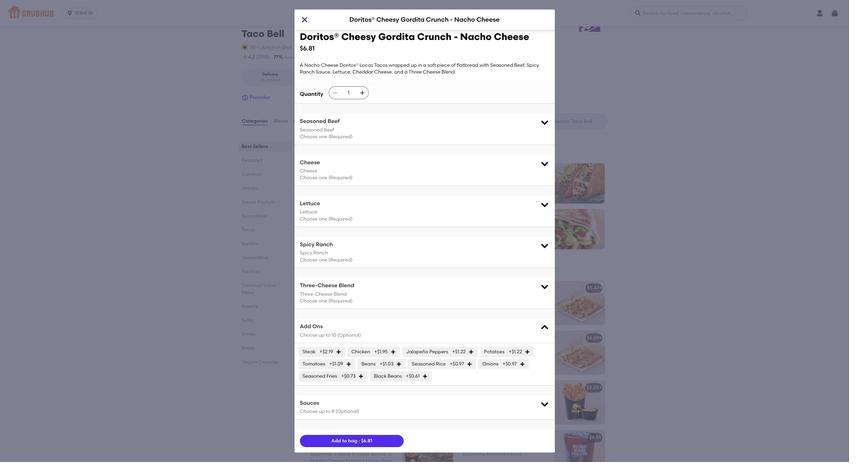 Task type: describe. For each thing, give the bounding box(es) containing it.
quesadillas
[[242, 255, 269, 261]]

ranch inside 'a nacho cheese doritos® locos tacos wrapped up in a soft piece of flatbread with seasoned beef, spicy ranch sauce, lettuce, cheddar cheese, and a three cheese blend.'
[[300, 69, 315, 75]]

8
[[332, 409, 335, 415]]

for
[[496, 409, 502, 415]]

grilled cheese nacho fries - beef
[[311, 286, 389, 291]]

cheese inside doritos® cheesy gordita crunch - nacho cheese $6.81
[[494, 31, 530, 42]]

crunchwrap supreme® $7.79 +
[[494, 228, 548, 241]]

large nacho fries
[[311, 385, 353, 391]]

38-1 junction blvd
[[250, 44, 292, 50]]

subscription pass image
[[242, 45, 249, 50]]

77
[[274, 54, 279, 60]]

2 vertical spatial ranch
[[314, 250, 328, 256]]

grilled cheese nacho fries - steak image
[[402, 331, 453, 375]]

large nacho fries image
[[402, 381, 453, 425]]

and inside crispy nacho fries and nacho cheese sauce to dip.
[[355, 395, 364, 401]]

double berry freeze image
[[554, 431, 605, 463]]

a nacho cheese doritos® locos tacos wrapped up in a soft piece of flatbread with seasoned beef, spicy ranch sauce, lettuce, cheddar cheese, and a three cheese blend.
[[300, 62, 541, 75]]

1 three- from the top
[[300, 283, 318, 289]]

+$1.22 for jalapeño peppers
[[453, 349, 466, 355]]

crispy nacho fries and nacho cheese sauce to dip.
[[311, 395, 380, 408]]

doritos® inside 'a nacho cheese doritos® locos tacos wrapped up in a soft piece of flatbread with seasoned beef, spicy ranch sauce, lettuce, cheddar cheese, and a three cheese blend.'
[[340, 62, 359, 68]]

seasoned rice
[[412, 362, 446, 367]]

- for grilled cheese nacho fries - beef, spicy
[[527, 286, 529, 291]]

burritos
[[242, 241, 259, 247]]

add for add to bag
[[331, 439, 341, 444]]

switch
[[295, 44, 310, 50]]

to inside sauces choose up to 8 (optional)
[[326, 409, 331, 415]]

$6.69 +
[[587, 336, 602, 341]]

groups
[[242, 186, 259, 191]]

add to bag : $6.81
[[331, 439, 373, 444]]

nacho inside doritos® cheesy gordita crunch - nacho cheese $6.81
[[460, 31, 492, 42]]

4.2
[[248, 54, 255, 60]]

seasoned beef seasoned beef choose one (required)
[[300, 118, 353, 140]]

nacho fries
[[463, 385, 491, 391]]

38-1 junction blvd button
[[250, 44, 292, 51]]

0 vertical spatial beans
[[362, 362, 376, 367]]

good food
[[284, 55, 306, 60]]

and inside golden, crisp nacho fries seasoned with bold mexican spices and nacho cheese sauce for dipping.
[[521, 402, 530, 408]]

onions
[[483, 362, 499, 367]]

grilled for grilled cheese nacho fries - steak, spicy
[[463, 336, 478, 341]]

0 vertical spatial deluxe
[[494, 182, 510, 187]]

choose inside cheese cheese choose one (required)
[[300, 175, 318, 181]]

dip.
[[349, 402, 358, 408]]

and inside 'a nacho cheese doritos® locos tacos wrapped up in a soft piece of flatbread with seasoned beef, spicy ranch sauce, lettuce, cheddar cheese, and a three cheese blend.'
[[394, 69, 404, 75]]

$4.01 for $4.01
[[590, 435, 601, 441]]

star icon image
[[242, 54, 248, 61]]

cheesy for doritos® cheesy gordita crunch...
[[332, 228, 350, 233]]

+$0.97 for onions
[[503, 362, 517, 367]]

crunch...
[[370, 228, 391, 233]]

grilled cheese nacho fries - beef, spicy image
[[554, 281, 605, 325]]

best sellers
[[242, 144, 268, 150]]

gordita for doritos® cheesy gordita crunch...
[[351, 228, 369, 233]]

one inside spicy ranch spicy ranch choose one (required)
[[319, 257, 328, 263]]

(optional) inside add ons choose up to 10 (optional)
[[338, 333, 361, 338]]

choose inside sauces choose up to 8 (optional)
[[300, 409, 318, 415]]

grilled cheese nacho fries - beef, spicy
[[463, 286, 556, 291]]

nachos
[[242, 269, 259, 275]]

$6.69
[[587, 336, 600, 341]]

menu
[[242, 290, 254, 296]]

st
[[88, 10, 93, 16]]

2 lettuce from the top
[[300, 209, 318, 215]]

:
[[359, 439, 360, 444]]

seasoned for beef
[[300, 118, 327, 125]]

doritos® cheesy gordita crunch - nacho cheese $6.81
[[300, 31, 530, 52]]

sauce inside crispy nacho fries and nacho cheese sauce to dip.
[[329, 402, 342, 408]]

2 three- from the top
[[300, 292, 315, 297]]

choose inside 'three-cheese blend three-cheese blend choose one (required)'
[[300, 298, 318, 304]]

min inside the pickup 1.8 mi • 20–30 min
[[340, 78, 347, 83]]

steak inside the grilled cheese nacho fries - steak button
[[378, 336, 392, 341]]

sellers for best sellers
[[253, 144, 268, 150]]

sauces choose up to 8 (optional)
[[300, 400, 359, 415]]

cheese inside grilled cheese nacho fries - beef button
[[328, 286, 345, 291]]

black
[[374, 374, 387, 379]]

grilled for grilled cheese nacho fries - beef, spicy
[[463, 286, 478, 291]]

spices
[[506, 402, 520, 408]]

(required) inside lettuce lettuce choose one (required)
[[329, 216, 353, 222]]

grubhub
[[344, 152, 365, 157]]

+$1.09
[[330, 362, 343, 367]]

- for doritos® cheesy gordita crunch - nacho cheese
[[450, 16, 453, 24]]

most
[[305, 152, 317, 157]]

Input item quantity number field
[[341, 87, 356, 99]]

cheese inside golden, crisp nacho fries seasoned with bold mexican spices and nacho cheese sauce for dipping.
[[463, 409, 479, 415]]

seasoned
[[523, 395, 545, 401]]

sauces
[[300, 400, 319, 407]]

categories button
[[242, 109, 268, 134]]

wrapped
[[389, 62, 410, 68]]

a for a sweet, strawberry-and-blue- raspberry-flavored freeze
[[463, 445, 466, 451]]

veggie
[[242, 360, 258, 365]]

123rd st
[[75, 10, 93, 16]]

- for grilled cheese nacho fries - steak, spicy
[[527, 336, 529, 341]]

large
[[311, 385, 324, 391]]

nacho inside golden, crisp nacho fries seasoned with bold mexican spices and nacho cheese sauce for dipping.
[[531, 402, 546, 408]]

sauce packets
[[242, 199, 276, 205]]

grilled cheese nacho fries - steak, spicy image
[[554, 331, 605, 375]]

preorder button
[[242, 92, 270, 104]]

$3.03
[[587, 385, 600, 391]]

up inside 'a nacho cheese doritos® locos tacos wrapped up in a soft piece of flatbread with seasoned beef, spicy ranch sauce, lettuce, cheddar cheese, and a three cheese blend.'
[[411, 62, 417, 68]]

35–50
[[260, 78, 272, 83]]

bowls
[[242, 346, 255, 351]]

20–30
[[327, 78, 339, 83]]

+$0.97 for seasoned rice
[[450, 362, 464, 367]]

fries inside golden, crisp nacho fries seasoned with bold mexican spices and nacho cheese sauce for dipping.
[[511, 395, 522, 401]]

1 vertical spatial box
[[350, 435, 358, 441]]

delivery 35–50 min
[[260, 72, 280, 83]]

1 vertical spatial beef,
[[530, 286, 542, 291]]

- for grilled cheese nacho fries - steak
[[375, 336, 377, 341]]

doritos® for doritos® cheesy gordita crunch - nacho cheese
[[350, 16, 375, 24]]

junction
[[261, 44, 281, 50]]

mi
[[318, 78, 323, 83]]

search icon image
[[544, 117, 552, 126]]

switch location
[[295, 44, 330, 50]]

delivery
[[262, 72, 278, 77]]

sides
[[242, 318, 254, 324]]

potatoes
[[484, 349, 505, 355]]

grilled for grilled cheese nacho fries - beef
[[311, 286, 326, 291]]

grilled for grilled cheese nacho fries - steak
[[311, 336, 326, 341]]

drinks
[[242, 332, 256, 338]]

+$1.03
[[380, 362, 394, 367]]

categories
[[242, 118, 268, 124]]

1 horizontal spatial a
[[423, 62, 427, 68]]

one inside seasoned beef seasoned beef choose one (required)
[[319, 134, 328, 140]]

and-
[[510, 445, 521, 451]]

main navigation navigation
[[0, 0, 850, 26]]

rice
[[436, 362, 446, 367]]

taco bell
[[242, 28, 285, 39]]

three
[[409, 69, 422, 75]]

+$0.73
[[341, 374, 356, 379]]

tomatoes
[[303, 362, 326, 367]]

0 vertical spatial deluxe cravings box button
[[489, 164, 605, 204]]

38-
[[250, 44, 258, 50]]

doritos® cheesy gordita crunch... $6.81 +
[[312, 228, 391, 241]]

0 vertical spatial cheesy
[[377, 16, 399, 24]]

1 vertical spatial a
[[405, 69, 408, 75]]

best for best sellers most ordered on grubhub
[[305, 142, 321, 151]]

choose inside lettuce lettuce choose one (required)
[[300, 216, 318, 222]]

+ inside crunchwrap supreme® $7.79 +
[[505, 236, 508, 241]]

nacho inside crispy nacho fries and nacho cheese sauce to dip.
[[365, 395, 380, 401]]

choose inside seasoned beef seasoned beef choose one (required)
[[300, 134, 318, 140]]

three-cheese blend three-cheese blend choose one (required)
[[300, 283, 354, 304]]

to inside crispy nacho fries and nacho cheese sauce to dip.
[[344, 402, 348, 408]]

+$1.22 for potatoes
[[509, 349, 523, 355]]

+ for $4.01 +
[[448, 385, 450, 391]]

ordered
[[318, 152, 336, 157]]

grilled cheese nacho fries - steak
[[311, 336, 392, 341]]

option group containing delivery 35–50 min
[[242, 69, 358, 86]]

black beans
[[374, 374, 402, 379]]

of
[[451, 62, 456, 68]]

0 horizontal spatial deluxe cravings box
[[311, 435, 358, 441]]

sauce
[[242, 199, 256, 205]]

blend.
[[442, 69, 456, 75]]

specialties
[[242, 213, 267, 219]]

1 vertical spatial blend
[[334, 292, 347, 297]]

locos
[[360, 62, 373, 68]]



Task type: locate. For each thing, give the bounding box(es) containing it.
0 horizontal spatial featured
[[242, 158, 263, 164]]

ons
[[313, 324, 323, 330]]

5 one from the top
[[319, 298, 328, 304]]

0 vertical spatial with
[[480, 62, 489, 68]]

5 (required) from the top
[[329, 298, 353, 304]]

1 horizontal spatial sauce
[[480, 409, 494, 415]]

sauce up 8
[[329, 402, 342, 408]]

1 vertical spatial $6.81
[[312, 236, 323, 241]]

nacho down the black
[[365, 395, 380, 401]]

1 vertical spatial deluxe cravings box
[[311, 435, 358, 441]]

value
[[263, 283, 276, 289]]

0 vertical spatial (optional)
[[338, 333, 361, 338]]

1 vertical spatial cheesy
[[342, 31, 376, 42]]

0 vertical spatial blend
[[339, 283, 354, 289]]

0 horizontal spatial best
[[242, 144, 252, 150]]

gordita inside doritos® cheesy gordita crunch... $6.81 +
[[351, 228, 369, 233]]

1 +$1.22 from the left
[[453, 349, 466, 355]]

(optional) down dip. at the left bottom
[[336, 409, 359, 415]]

one up 'three-cheese blend three-cheese blend choose one (required)'
[[319, 257, 328, 263]]

choose inside spicy ranch spicy ranch choose one (required)
[[300, 257, 318, 263]]

10
[[332, 333, 336, 338]]

1 horizontal spatial deluxe cravings box button
[[489, 164, 605, 204]]

grilled cheese nacho fries - beef image
[[402, 281, 453, 325]]

add
[[300, 324, 311, 330], [331, 439, 341, 444]]

blend
[[339, 283, 354, 289], [334, 292, 347, 297]]

1 horizontal spatial min
[[340, 78, 347, 83]]

1 vertical spatial (optional)
[[336, 409, 359, 415]]

crunch up doritos® cheesy gordita crunch - nacho cheese $6.81
[[426, 16, 449, 24]]

1 vertical spatial up
[[319, 333, 325, 338]]

+$0.97 right rice
[[450, 362, 464, 367]]

0 horizontal spatial a
[[300, 62, 303, 68]]

raspberry-
[[463, 452, 487, 458]]

0 horizontal spatial $4.01
[[436, 385, 448, 391]]

Search Taco Bell search field
[[554, 118, 606, 125]]

about button
[[273, 109, 289, 134]]

doritos® inside doritos® cheesy gordita crunch - nacho cheese $6.81
[[300, 31, 339, 42]]

sellers for best sellers most ordered on grubhub
[[323, 142, 346, 151]]

0 vertical spatial up
[[411, 62, 417, 68]]

freeze
[[507, 452, 522, 458]]

1 vertical spatial nacho
[[531, 402, 546, 408]]

2 vertical spatial and
[[521, 402, 530, 408]]

a
[[423, 62, 427, 68], [405, 69, 408, 75]]

crunch for doritos® cheesy gordita crunch - nacho cheese
[[426, 16, 449, 24]]

nacho inside golden, crisp nacho fries seasoned with bold mexican spices and nacho cheese sauce for dipping.
[[494, 395, 510, 401]]

(required) inside cheese cheese choose one (required)
[[329, 175, 353, 181]]

0 horizontal spatial nacho
[[365, 395, 380, 401]]

tacos inside 'a nacho cheese doritos® locos tacos wrapped up in a soft piece of flatbread with seasoned beef, spicy ranch sauce, lettuce, cheddar cheese, and a three cheese blend.'
[[374, 62, 388, 68]]

up down ons
[[319, 333, 325, 338]]

1 choose from the top
[[300, 134, 318, 140]]

with right flatbread
[[480, 62, 489, 68]]

one down ordered
[[319, 175, 328, 181]]

0 vertical spatial nacho
[[365, 395, 380, 401]]

cheesy inside doritos® cheesy gordita crunch... $6.81 +
[[332, 228, 350, 233]]

0 vertical spatial featured
[[242, 158, 263, 164]]

preorder
[[250, 95, 270, 100]]

box
[[533, 182, 542, 187], [350, 435, 358, 441]]

fries
[[363, 286, 374, 291], [515, 286, 526, 291], [363, 336, 374, 341], [515, 336, 526, 341], [327, 374, 337, 379], [342, 385, 353, 391], [480, 385, 491, 391], [343, 395, 354, 401], [511, 395, 522, 401]]

1 horizontal spatial beef,
[[530, 286, 542, 291]]

+$0.61
[[406, 374, 420, 379]]

to left 8
[[326, 409, 331, 415]]

one up doritos® cheesy gordita crunch... $6.81 +
[[319, 216, 328, 222]]

up inside add ons choose up to 10 (optional)
[[319, 333, 325, 338]]

(optional) right 10
[[338, 333, 361, 338]]

0 vertical spatial steak
[[378, 336, 392, 341]]

(required) down on
[[329, 175, 353, 181]]

$6.81
[[300, 44, 315, 52], [312, 236, 323, 241], [361, 439, 373, 444]]

0 vertical spatial a
[[300, 62, 303, 68]]

a inside a sweet, strawberry-and-blue- raspberry-flavored freeze
[[463, 445, 466, 451]]

cheese down crispy
[[311, 402, 327, 408]]

beans down chicken
[[362, 362, 376, 367]]

location
[[312, 44, 330, 50]]

1 vertical spatial steak
[[303, 349, 316, 355]]

1 vertical spatial sauce
[[480, 409, 494, 415]]

1 horizontal spatial beans
[[388, 374, 402, 379]]

1 horizontal spatial nacho
[[531, 402, 546, 408]]

one inside 'three-cheese blend three-cheese blend choose one (required)'
[[319, 298, 328, 304]]

crunch for doritos® cheesy gordita crunch - nacho cheese $6.81
[[417, 31, 452, 42]]

1 vertical spatial deluxe
[[311, 435, 327, 441]]

1 +$0.97 from the left
[[450, 362, 464, 367]]

and down seasoned
[[521, 402, 530, 408]]

tacos up the cheese,
[[374, 62, 388, 68]]

gordita up doritos® cheesy gordita crunch - nacho cheese $6.81
[[401, 16, 425, 24]]

reviews
[[294, 118, 313, 124]]

cravings inside cravings value menu
[[242, 283, 262, 289]]

(required) inside 'three-cheese blend three-cheese blend choose one (required)'
[[329, 298, 353, 304]]

option group
[[242, 69, 358, 86]]

(2198)
[[256, 54, 270, 60]]

- inside doritos® cheesy gordita crunch - nacho cheese $6.81
[[454, 31, 458, 42]]

gordita
[[401, 16, 425, 24], [379, 31, 415, 42], [351, 228, 369, 233]]

best
[[305, 142, 321, 151], [242, 144, 252, 150]]

2 vertical spatial $6.81
[[361, 439, 373, 444]]

cheese,
[[375, 69, 393, 75]]

switch location button
[[295, 44, 331, 51]]

123rd st button
[[62, 8, 100, 19]]

+ inside doritos® cheesy gordita crunch... $6.81 +
[[323, 236, 326, 241]]

0 vertical spatial sauce
[[329, 402, 342, 408]]

gordita left crunch...
[[351, 228, 369, 233]]

1 vertical spatial tacos
[[242, 227, 255, 233]]

$4.01 for $4.01 +
[[436, 385, 448, 391]]

featured down spicy ranch spicy ranch choose one (required)
[[305, 265, 338, 274]]

sellers inside the best sellers most ordered on grubhub
[[323, 142, 346, 151]]

steak up the tomatoes
[[303, 349, 316, 355]]

beef, inside 'a nacho cheese doritos® locos tacos wrapped up in a soft piece of flatbread with seasoned beef, spicy ranch sauce, lettuce, cheddar cheese, and a three cheese blend.'
[[515, 62, 526, 68]]

spicy inside 'a nacho cheese doritos® locos tacos wrapped up in a soft piece of flatbread with seasoned beef, spicy ranch sauce, lettuce, cheddar cheese, and a three cheese blend.'
[[527, 62, 539, 68]]

0 vertical spatial cheese
[[311, 402, 327, 408]]

1 vertical spatial gordita
[[379, 31, 415, 42]]

1 horizontal spatial deluxe cravings box
[[494, 182, 542, 187]]

(required)
[[329, 134, 353, 140], [329, 175, 353, 181], [329, 216, 353, 222], [329, 257, 353, 263], [329, 298, 353, 304]]

spicy
[[527, 62, 539, 68], [300, 241, 315, 248], [300, 250, 312, 256], [543, 286, 556, 291], [546, 336, 559, 341]]

+$1.95
[[375, 349, 388, 355]]

and up dip. at the left bottom
[[355, 395, 364, 401]]

doritos®
[[350, 16, 375, 24], [300, 31, 339, 42], [340, 62, 359, 68], [312, 228, 331, 233]]

(required) down the grilled cheese nacho fries - beef
[[329, 298, 353, 304]]

2 vertical spatial gordita
[[351, 228, 369, 233]]

choose inside add ons choose up to 10 (optional)
[[300, 333, 318, 338]]

a sweet, strawberry-and-blue- raspberry-flavored freeze
[[463, 445, 533, 458]]

1 vertical spatial lettuce
[[300, 209, 318, 215]]

1 vertical spatial $4.01
[[590, 435, 601, 441]]

pickup 1.8 mi • 20–30 min
[[312, 72, 347, 83]]

cheese inside crispy nacho fries and nacho cheese sauce to dip.
[[311, 402, 327, 408]]

cheese inside the grilled cheese nacho fries - steak button
[[328, 336, 345, 341]]

one up the best sellers most ordered on grubhub
[[319, 134, 328, 140]]

+ for $5.47 +
[[600, 286, 602, 291]]

1 horizontal spatial $4.01
[[590, 435, 601, 441]]

strawberry-
[[483, 445, 510, 451]]

nacho down seasoned
[[531, 402, 546, 408]]

sellers
[[323, 142, 346, 151], [253, 144, 268, 150]]

(required) inside spicy ranch spicy ranch choose one (required)
[[329, 257, 353, 263]]

featured
[[242, 158, 263, 164], [305, 265, 338, 274]]

1.8
[[312, 78, 316, 83]]

deluxe cravings box image
[[402, 431, 453, 463]]

0 vertical spatial $6.81
[[300, 44, 315, 52]]

taco bell logo image
[[579, 12, 603, 32]]

svg image
[[635, 10, 642, 17], [242, 94, 248, 101], [540, 118, 550, 127], [540, 159, 550, 168], [540, 323, 550, 333], [391, 350, 396, 355], [469, 350, 474, 355], [525, 350, 531, 355], [520, 362, 525, 367], [359, 374, 364, 380]]

1
[[258, 44, 259, 50]]

1 vertical spatial add
[[331, 439, 341, 444]]

$5.47
[[588, 286, 600, 291]]

(optional) inside sauces choose up to 8 (optional)
[[336, 409, 359, 415]]

a inside 'a nacho cheese doritos® locos tacos wrapped up in a soft piece of flatbread with seasoned beef, spicy ranch sauce, lettuce, cheddar cheese, and a three cheese blend.'
[[300, 62, 303, 68]]

0 vertical spatial $4.01
[[436, 385, 448, 391]]

2 one from the top
[[319, 175, 328, 181]]

0 horizontal spatial deluxe cravings box button
[[307, 431, 453, 463]]

beans right the black
[[388, 374, 402, 379]]

2 (required) from the top
[[329, 175, 353, 181]]

- for grilled cheese nacho fries - beef
[[375, 286, 377, 291]]

1 horizontal spatial featured
[[305, 265, 338, 274]]

1 min from the left
[[273, 78, 280, 83]]

1 vertical spatial cheese
[[463, 409, 479, 415]]

$6.81 for doritos®
[[312, 236, 323, 241]]

to left dip. at the left bottom
[[344, 402, 348, 408]]

about
[[274, 118, 288, 124]]

to left the bag
[[342, 439, 347, 444]]

min down delivery
[[273, 78, 280, 83]]

add inside add ons choose up to 10 (optional)
[[300, 324, 311, 330]]

1 vertical spatial ranch
[[316, 241, 333, 248]]

gordita inside doritos® cheesy gordita crunch - nacho cheese $6.81
[[379, 31, 415, 42]]

0 vertical spatial gordita
[[401, 16, 425, 24]]

soft
[[428, 62, 436, 68]]

0 vertical spatial lettuce
[[300, 200, 320, 207]]

0 vertical spatial deluxe cravings box
[[494, 182, 542, 187]]

$6.81 for add
[[361, 439, 373, 444]]

doritos® inside doritos® cheesy gordita crunch... $6.81 +
[[312, 228, 331, 233]]

$6.81 up spicy ranch spicy ranch choose one (required)
[[312, 236, 323, 241]]

1 horizontal spatial a
[[463, 445, 466, 451]]

$5.47 +
[[588, 286, 602, 291]]

1 one from the top
[[319, 134, 328, 140]]

and down wrapped
[[394, 69, 404, 75]]

combos
[[242, 172, 261, 177]]

(required) down doritos® cheesy gordita crunch... $6.81 +
[[329, 257, 353, 263]]

add left the bag
[[331, 439, 341, 444]]

bag
[[348, 439, 358, 444]]

0 vertical spatial box
[[533, 182, 542, 187]]

cheddar
[[353, 69, 373, 75]]

1 vertical spatial and
[[355, 395, 364, 401]]

a
[[300, 62, 303, 68], [463, 445, 466, 451]]

piece
[[437, 62, 450, 68]]

1 horizontal spatial +$1.22
[[509, 349, 523, 355]]

1 horizontal spatial best
[[305, 142, 321, 151]]

up left 8
[[319, 409, 325, 415]]

cheese cheese choose one (required)
[[300, 159, 353, 181]]

(optional)
[[338, 333, 361, 338], [336, 409, 359, 415]]

$6.81 inside doritos® cheesy gordita crunch... $6.81 +
[[312, 236, 323, 241]]

add for add ons
[[300, 324, 311, 330]]

$6.81 up food
[[300, 44, 315, 52]]

0 vertical spatial beef
[[328, 118, 340, 125]]

0 horizontal spatial a
[[405, 69, 408, 75]]

best sellers most ordered on grubhub
[[305, 142, 365, 157]]

crunch down the doritos® cheesy gordita crunch - nacho cheese
[[417, 31, 452, 42]]

2 horizontal spatial and
[[521, 402, 530, 408]]

1 vertical spatial with
[[463, 402, 472, 408]]

doritos® cheesy gordita crunch - nacho cheese
[[350, 16, 500, 24]]

7 choose from the top
[[300, 409, 318, 415]]

doritos® for doritos® cheesy gordita crunch... $6.81 +
[[312, 228, 331, 233]]

quantity
[[300, 91, 323, 97]]

svg image inside main navigation navigation
[[635, 10, 642, 17]]

up inside sauces choose up to 8 (optional)
[[319, 409, 325, 415]]

sweets
[[242, 304, 258, 310]]

3 choose from the top
[[300, 216, 318, 222]]

cravings
[[511, 182, 532, 187], [242, 283, 262, 289], [259, 360, 279, 365], [328, 435, 349, 441]]

svg image
[[831, 9, 840, 17], [67, 10, 73, 17], [301, 16, 309, 24], [333, 90, 338, 96], [360, 90, 365, 96], [540, 200, 550, 210], [540, 241, 550, 251], [540, 282, 550, 292], [336, 350, 341, 355], [346, 362, 352, 367], [397, 362, 402, 367], [467, 362, 473, 367], [423, 374, 428, 380], [540, 400, 550, 409]]

tacos up burritos in the bottom left of the page
[[242, 227, 255, 233]]

jalapeño peppers
[[406, 349, 449, 355]]

1 horizontal spatial steak
[[378, 336, 392, 341]]

1 horizontal spatial add
[[331, 439, 341, 444]]

deluxe cravings box button
[[489, 164, 605, 204], [307, 431, 453, 463]]

3 one from the top
[[319, 216, 328, 222]]

0 horizontal spatial +$0.97
[[450, 362, 464, 367]]

flatbread
[[457, 62, 479, 68]]

in
[[418, 62, 422, 68]]

one
[[319, 134, 328, 140], [319, 175, 328, 181], [319, 216, 328, 222], [319, 257, 328, 263], [319, 298, 328, 304]]

4 one from the top
[[319, 257, 328, 263]]

cheesy for doritos® cheesy gordita crunch - nacho cheese
[[342, 31, 376, 42]]

1 (required) from the top
[[329, 134, 353, 140]]

$7.79
[[494, 236, 505, 241]]

svg image inside '123rd st' button
[[67, 10, 73, 17]]

2 +$0.97 from the left
[[503, 362, 517, 367]]

3 (required) from the top
[[329, 216, 353, 222]]

5 choose from the top
[[300, 298, 318, 304]]

seasoned for fries
[[303, 374, 326, 379]]

2 choose from the top
[[300, 175, 318, 181]]

•
[[324, 78, 326, 83]]

2 vertical spatial cheesy
[[332, 228, 350, 233]]

1 horizontal spatial box
[[533, 182, 542, 187]]

nacho inside crispy nacho fries and nacho cheese sauce to dip.
[[327, 395, 342, 401]]

0 horizontal spatial sellers
[[253, 144, 268, 150]]

1 horizontal spatial deluxe
[[494, 182, 510, 187]]

1 vertical spatial beans
[[388, 374, 402, 379]]

(required) up the best sellers most ordered on grubhub
[[329, 134, 353, 140]]

fries inside crispy nacho fries and nacho cheese sauce to dip.
[[343, 395, 354, 401]]

seasoned fries
[[303, 374, 337, 379]]

cheese down bold
[[463, 409, 479, 415]]

0 vertical spatial add
[[300, 324, 311, 330]]

sauce down mexican
[[480, 409, 494, 415]]

0 horizontal spatial steak
[[303, 349, 316, 355]]

1 horizontal spatial with
[[480, 62, 489, 68]]

a down food
[[300, 62, 303, 68]]

up left in at the top of the page
[[411, 62, 417, 68]]

a left sweet,
[[463, 445, 466, 451]]

1 vertical spatial a
[[463, 445, 466, 451]]

lettuce,
[[333, 69, 352, 75]]

best inside the best sellers most ordered on grubhub
[[305, 142, 321, 151]]

deluxe
[[494, 182, 510, 187], [311, 435, 327, 441]]

gordita for doritos® cheesy gordita crunch - nacho cheese
[[379, 31, 415, 42]]

with down golden,
[[463, 402, 472, 408]]

- for doritos® cheesy gordita crunch - nacho cheese $6.81
[[454, 31, 458, 42]]

2 vertical spatial beef
[[378, 286, 389, 291]]

to left 10
[[326, 333, 331, 338]]

featured up combos
[[242, 158, 263, 164]]

a right in at the top of the page
[[423, 62, 427, 68]]

min
[[273, 78, 280, 83], [340, 78, 347, 83]]

one inside lettuce lettuce choose one (required)
[[319, 216, 328, 222]]

2 +$1.22 from the left
[[509, 349, 523, 355]]

sellers up on
[[323, 142, 346, 151]]

+ for $3.03 +
[[600, 385, 602, 391]]

with inside 'a nacho cheese doritos® locos tacos wrapped up in a soft piece of flatbread with seasoned beef, spicy ranch sauce, lettuce, cheddar cheese, and a three cheese blend.'
[[480, 62, 489, 68]]

(required) up doritos® cheesy gordita crunch... $6.81 +
[[329, 216, 353, 222]]

jalapeño
[[406, 349, 429, 355]]

cheesy inside doritos® cheesy gordita crunch - nacho cheese $6.81
[[342, 31, 376, 42]]

to inside add ons choose up to 10 (optional)
[[326, 333, 331, 338]]

1 horizontal spatial +$0.97
[[503, 362, 517, 367]]

1 horizontal spatial tacos
[[374, 62, 388, 68]]

cheese
[[477, 16, 500, 24], [494, 31, 530, 42], [321, 62, 339, 68], [423, 69, 441, 75], [300, 159, 320, 166], [300, 168, 318, 174], [318, 283, 338, 289], [328, 286, 345, 291], [479, 286, 497, 291], [315, 292, 333, 297], [328, 336, 345, 341], [479, 336, 497, 341]]

one up ons
[[319, 298, 328, 304]]

best down categories button
[[242, 144, 252, 150]]

crunch inside doritos® cheesy gordita crunch - nacho cheese $6.81
[[417, 31, 452, 42]]

beef inside button
[[378, 286, 389, 291]]

+$2.19
[[320, 349, 333, 355]]

steak up +$1.95
[[378, 336, 392, 341]]

0 horizontal spatial tacos
[[242, 227, 255, 233]]

spicy ranch spicy ranch choose one (required)
[[300, 241, 353, 263]]

golden, crisp nacho fries seasoned with bold mexican spices and nacho cheese sauce for dipping.
[[463, 395, 546, 415]]

1 vertical spatial featured
[[305, 265, 338, 274]]

1 horizontal spatial sellers
[[323, 142, 346, 151]]

4 (required) from the top
[[329, 257, 353, 263]]

golden,
[[463, 395, 481, 401]]

add left ons
[[300, 324, 311, 330]]

6 choose from the top
[[300, 333, 318, 338]]

grilled cheese nacho fries - beef button
[[307, 281, 453, 325]]

0 horizontal spatial add
[[300, 324, 311, 330]]

doritos® for doritos® cheesy gordita crunch - nacho cheese $6.81
[[300, 31, 339, 42]]

1 lettuce from the top
[[300, 200, 320, 207]]

1 horizontal spatial and
[[394, 69, 404, 75]]

seasoned
[[491, 62, 513, 68], [300, 118, 327, 125], [300, 127, 323, 133], [412, 362, 435, 367], [303, 374, 326, 379]]

nacho inside 'a nacho cheese doritos® locos tacos wrapped up in a soft piece of flatbread with seasoned beef, spicy ranch sauce, lettuce, cheddar cheese, and a three cheese blend.'
[[305, 62, 320, 68]]

0 horizontal spatial beef,
[[515, 62, 526, 68]]

1 vertical spatial deluxe cravings box button
[[307, 431, 453, 463]]

4 choose from the top
[[300, 257, 318, 263]]

0 horizontal spatial box
[[350, 435, 358, 441]]

0 horizontal spatial and
[[355, 395, 364, 401]]

$6.81 right :
[[361, 439, 373, 444]]

choose
[[300, 134, 318, 140], [300, 175, 318, 181], [300, 216, 318, 222], [300, 257, 318, 263], [300, 298, 318, 304], [300, 333, 318, 338], [300, 409, 318, 415]]

min down lettuce,
[[340, 78, 347, 83]]

+$0.97 right onions
[[503, 362, 517, 367]]

best up most
[[305, 142, 321, 151]]

1 vertical spatial three-
[[300, 292, 315, 297]]

0 horizontal spatial min
[[273, 78, 280, 83]]

ranch
[[300, 69, 315, 75], [316, 241, 333, 248], [314, 250, 328, 256]]

0 vertical spatial and
[[394, 69, 404, 75]]

three-
[[300, 283, 318, 289], [300, 292, 315, 297]]

sellers down categories button
[[253, 144, 268, 150]]

0 horizontal spatial deluxe
[[311, 435, 327, 441]]

sauce inside golden, crisp nacho fries seasoned with bold mexican spices and nacho cheese sauce for dipping.
[[480, 409, 494, 415]]

dipping.
[[503, 409, 522, 415]]

seasoned inside 'a nacho cheese doritos® locos tacos wrapped up in a soft piece of flatbread with seasoned beef, spicy ranch sauce, lettuce, cheddar cheese, and a three cheese blend.'
[[491, 62, 513, 68]]

gordita up wrapped
[[379, 31, 415, 42]]

0 horizontal spatial +$1.22
[[453, 349, 466, 355]]

(required) inside seasoned beef seasoned beef choose one (required)
[[329, 134, 353, 140]]

+ for $6.69 +
[[600, 336, 602, 341]]

a for a nacho cheese doritos® locos tacos wrapped up in a soft piece of flatbread with seasoned beef, spicy ranch sauce, lettuce, cheddar cheese, and a three cheese blend.
[[300, 62, 303, 68]]

nacho fries image
[[554, 381, 605, 425]]

mexican
[[485, 402, 504, 408]]

min inside "delivery 35–50 min"
[[273, 78, 280, 83]]

one inside cheese cheese choose one (required)
[[319, 175, 328, 181]]

+$1.22 right peppers
[[453, 349, 466, 355]]

a left the three on the top
[[405, 69, 408, 75]]

seasoned for rice
[[412, 362, 435, 367]]

sauce
[[329, 402, 342, 408], [480, 409, 494, 415]]

0 horizontal spatial with
[[463, 402, 472, 408]]

0 horizontal spatial beans
[[362, 362, 376, 367]]

with inside golden, crisp nacho fries seasoned with bold mexican spices and nacho cheese sauce for dipping.
[[463, 402, 472, 408]]

0 vertical spatial a
[[423, 62, 427, 68]]

svg image inside preorder button
[[242, 94, 248, 101]]

grilled
[[311, 286, 326, 291], [463, 286, 478, 291], [311, 336, 326, 341], [463, 336, 478, 341]]

1 vertical spatial beef
[[324, 127, 334, 133]]

tacos
[[374, 62, 388, 68], [242, 227, 255, 233]]

2 min from the left
[[340, 78, 347, 83]]

reviews button
[[294, 109, 313, 134]]

+$1.22 down grilled cheese nacho fries - steak, spicy
[[509, 349, 523, 355]]

$6.81 inside doritos® cheesy gordita crunch - nacho cheese $6.81
[[300, 44, 315, 52]]

best for best sellers
[[242, 144, 252, 150]]

0 horizontal spatial cheese
[[311, 402, 327, 408]]

on
[[337, 152, 343, 157]]



Task type: vqa. For each thing, say whether or not it's contained in the screenshot.


